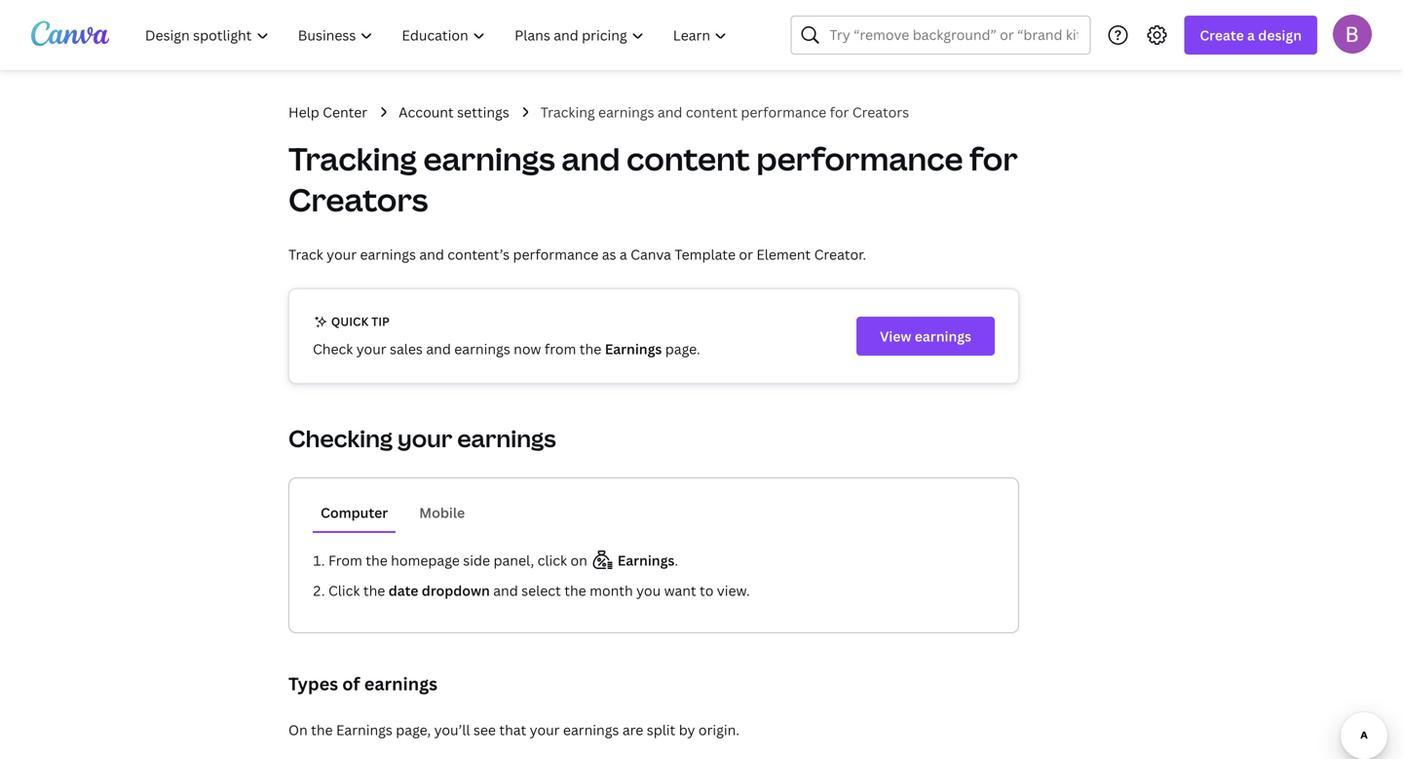 Task type: locate. For each thing, give the bounding box(es) containing it.
0 vertical spatial for
[[830, 103, 849, 121]]

types
[[288, 672, 338, 696]]

page,
[[396, 721, 431, 739]]

0 vertical spatial earnings
[[605, 340, 662, 358]]

1 vertical spatial performance
[[756, 137, 963, 180]]

are
[[622, 721, 643, 739]]

1 vertical spatial tracking earnings and content performance for creators
[[288, 137, 1018, 221]]

check
[[313, 340, 353, 358]]

1 vertical spatial tracking
[[288, 137, 417, 180]]

tracking right the settings at the left top of the page
[[540, 103, 595, 121]]

0 vertical spatial content
[[686, 103, 738, 121]]

0 vertical spatial creators
[[852, 103, 909, 121]]

a left design
[[1247, 26, 1255, 44]]

the
[[580, 340, 601, 358], [366, 551, 388, 570], [363, 581, 385, 600], [564, 581, 586, 600], [311, 721, 333, 739]]

tracking inside tracking earnings and content performance for creators "link"
[[540, 103, 595, 121]]

earnings inside "link"
[[598, 103, 654, 121]]

help center link
[[288, 101, 367, 123]]

the for from the homepage side panel, click on
[[366, 551, 388, 570]]

to
[[700, 581, 714, 600]]

see
[[473, 721, 496, 739]]

creator.
[[814, 245, 866, 264]]

2 vertical spatial performance
[[513, 245, 599, 264]]

1 vertical spatial a
[[620, 245, 627, 264]]

and
[[658, 103, 682, 121], [562, 137, 620, 180], [419, 245, 444, 264], [426, 340, 451, 358], [493, 581, 518, 600]]

origin.
[[699, 721, 740, 739]]

earnings
[[598, 103, 654, 121], [423, 137, 555, 180], [360, 245, 416, 264], [915, 327, 971, 345], [454, 340, 510, 358], [457, 422, 556, 454], [364, 672, 438, 696], [563, 721, 619, 739]]

want
[[664, 581, 696, 600]]

1 vertical spatial for
[[969, 137, 1018, 180]]

template
[[675, 245, 736, 264]]

earnings down "types of earnings"
[[336, 721, 393, 739]]

on the earnings page, you'll see that your earnings are split by origin.
[[288, 721, 740, 739]]

a
[[1247, 26, 1255, 44], [620, 245, 627, 264]]

the right the 'from'
[[366, 551, 388, 570]]

0 horizontal spatial creators
[[288, 178, 428, 221]]

your up mobile button
[[398, 422, 452, 454]]

tracking down center on the left
[[288, 137, 417, 180]]

element
[[756, 245, 811, 264]]

panel,
[[493, 551, 534, 570]]

page.
[[665, 340, 700, 358]]

checking
[[288, 422, 393, 454]]

side
[[463, 551, 490, 570]]

tracking
[[540, 103, 595, 121], [288, 137, 417, 180]]

1 vertical spatial creators
[[288, 178, 428, 221]]

track
[[288, 245, 323, 264]]

1 horizontal spatial a
[[1247, 26, 1255, 44]]

creators
[[852, 103, 909, 121], [288, 178, 428, 221]]

for
[[830, 103, 849, 121], [969, 137, 1018, 180]]

create
[[1200, 26, 1244, 44]]

check your sales and earnings now from the earnings page.
[[313, 340, 700, 358]]

tracking earnings and content performance for creators
[[540, 103, 909, 121], [288, 137, 1018, 221]]

dropdown
[[422, 581, 490, 600]]

quick
[[331, 313, 369, 329]]

on
[[288, 721, 308, 739]]

for inside "link"
[[830, 103, 849, 121]]

checking your earnings
[[288, 422, 556, 454]]

content inside "tracking earnings and content performance for creators"
[[627, 137, 750, 180]]

date
[[389, 581, 418, 600]]

your
[[327, 245, 357, 264], [356, 340, 386, 358], [398, 422, 452, 454], [530, 721, 560, 739]]

your down tip
[[356, 340, 386, 358]]

view.
[[717, 581, 750, 600]]

computer
[[321, 503, 388, 522]]

create a design button
[[1184, 16, 1317, 55]]

0 vertical spatial performance
[[741, 103, 826, 121]]

0 horizontal spatial tracking
[[288, 137, 417, 180]]

help
[[288, 103, 319, 121]]

performance inside "tracking earnings and content performance for creators"
[[756, 137, 963, 180]]

settings
[[457, 103, 509, 121]]

on
[[570, 551, 587, 570]]

earnings up you
[[617, 551, 675, 570]]

0 horizontal spatial for
[[830, 103, 849, 121]]

creators inside "link"
[[852, 103, 909, 121]]

1 horizontal spatial for
[[969, 137, 1018, 180]]

track your earnings and content's performance as a canva template or element creator.
[[288, 245, 866, 264]]

performance
[[741, 103, 826, 121], [756, 137, 963, 180], [513, 245, 599, 264]]

1 horizontal spatial creators
[[852, 103, 909, 121]]

types of earnings
[[288, 672, 438, 696]]

1 horizontal spatial tracking
[[540, 103, 595, 121]]

content
[[686, 103, 738, 121], [627, 137, 750, 180]]

view earnings
[[880, 327, 971, 345]]

1 vertical spatial earnings
[[617, 551, 675, 570]]

earnings left page. on the top of page
[[605, 340, 662, 358]]

your right track at the top of the page
[[327, 245, 357, 264]]

click
[[328, 581, 360, 600]]

mobile
[[419, 503, 465, 522]]

from
[[328, 551, 362, 570]]

create a design
[[1200, 26, 1302, 44]]

1 vertical spatial content
[[627, 137, 750, 180]]

from
[[545, 340, 576, 358]]

performance inside "link"
[[741, 103, 826, 121]]

quick tip
[[328, 313, 390, 329]]

0 vertical spatial a
[[1247, 26, 1255, 44]]

bob builder image
[[1333, 14, 1372, 53]]

the right the on
[[311, 721, 333, 739]]

the left date
[[363, 581, 385, 600]]

you
[[636, 581, 661, 600]]

a right the as
[[620, 245, 627, 264]]

design
[[1258, 26, 1302, 44]]

earnings .
[[617, 551, 678, 570]]

0 vertical spatial tracking
[[540, 103, 595, 121]]

earnings
[[605, 340, 662, 358], [617, 551, 675, 570], [336, 721, 393, 739]]



Task type: vqa. For each thing, say whether or not it's contained in the screenshot.
your
yes



Task type: describe. For each thing, give the bounding box(es) containing it.
your for checking
[[398, 422, 452, 454]]

tracking inside "tracking earnings and content performance for creators"
[[288, 137, 417, 180]]

content's
[[447, 245, 510, 264]]

tip
[[371, 313, 390, 329]]

account settings link
[[399, 101, 509, 123]]

tracking earnings and content performance for creators link
[[540, 101, 909, 123]]

the right from
[[580, 340, 601, 358]]

click the date dropdown and select the month you want to view.
[[328, 581, 750, 600]]

top level navigation element
[[133, 16, 744, 55]]

sales
[[390, 340, 423, 358]]

of
[[342, 672, 360, 696]]

as
[[602, 245, 616, 264]]

content inside "link"
[[686, 103, 738, 121]]

earnings inside "tracking earnings and content performance for creators"
[[423, 137, 555, 180]]

canva
[[631, 245, 671, 264]]

for inside "tracking earnings and content performance for creators"
[[969, 137, 1018, 180]]

and inside "link"
[[658, 103, 682, 121]]

help center
[[288, 103, 367, 121]]

creators inside "tracking earnings and content performance for creators"
[[288, 178, 428, 221]]

0 vertical spatial tracking earnings and content performance for creators
[[540, 103, 909, 121]]

that
[[499, 721, 526, 739]]

by
[[679, 721, 695, 739]]

center
[[323, 103, 367, 121]]

0 horizontal spatial a
[[620, 245, 627, 264]]

from the homepage side panel, click on
[[328, 551, 591, 570]]

account
[[399, 103, 454, 121]]

month
[[590, 581, 633, 600]]

split
[[647, 721, 676, 739]]

or
[[739, 245, 753, 264]]

your for track
[[327, 245, 357, 264]]

mobile button
[[411, 494, 473, 531]]

now
[[514, 340, 541, 358]]

your right that
[[530, 721, 560, 739]]

homepage
[[391, 551, 460, 570]]

your for check
[[356, 340, 386, 358]]

a inside dropdown button
[[1247, 26, 1255, 44]]

click
[[538, 551, 567, 570]]

computer button
[[313, 494, 396, 531]]

view earnings link
[[857, 317, 995, 356]]

select
[[521, 581, 561, 600]]

2 vertical spatial earnings
[[336, 721, 393, 739]]

view
[[880, 327, 911, 345]]

account settings
[[399, 103, 509, 121]]

the for on the earnings page, you'll see that your earnings are split by origin.
[[311, 721, 333, 739]]

.
[[675, 551, 678, 570]]

the for click the date dropdown and select the month you want to view.
[[363, 581, 385, 600]]

you'll
[[434, 721, 470, 739]]

the down on
[[564, 581, 586, 600]]

and inside "tracking earnings and content performance for creators"
[[562, 137, 620, 180]]

Try "remove background" or "brand kit" search field
[[830, 17, 1078, 54]]



